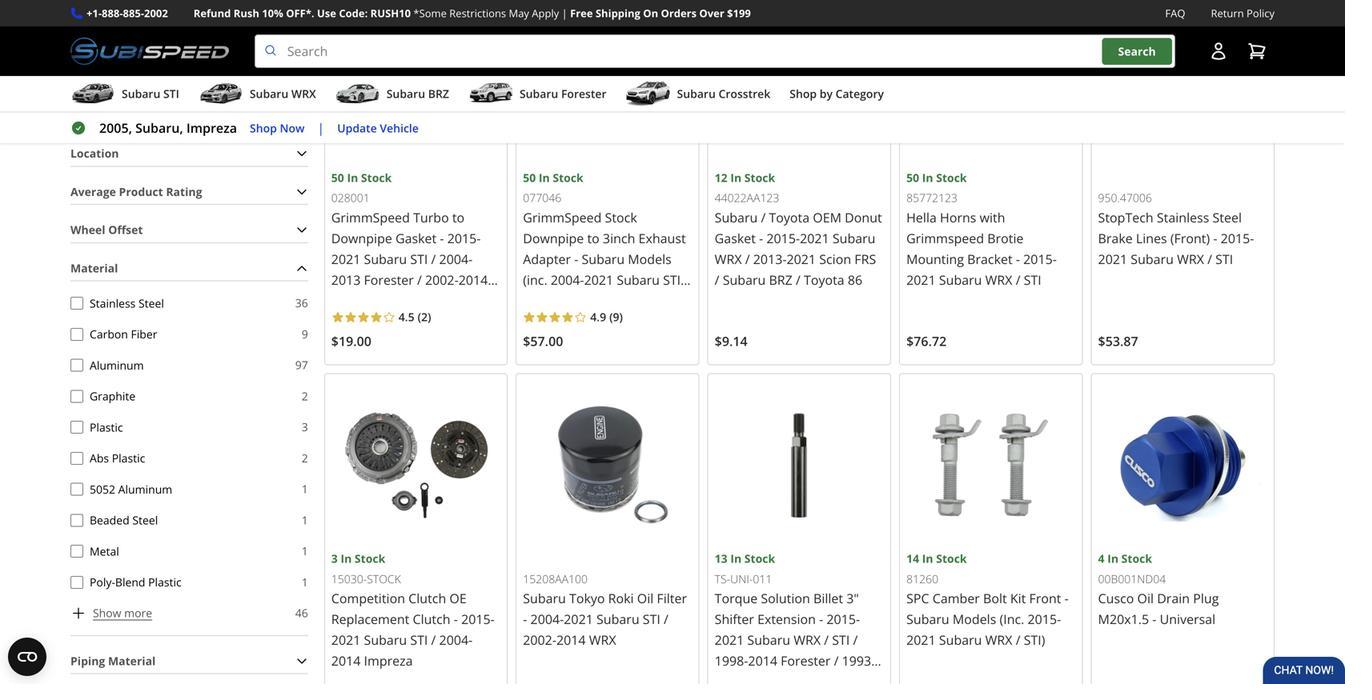 Task type: locate. For each thing, give the bounding box(es) containing it.
subaru down replacement
[[364, 632, 407, 649]]

0 horizontal spatial 2013-
[[753, 251, 787, 268]]

horns
[[940, 209, 976, 226]]

2002- down 15208aa100
[[523, 632, 556, 649]]

wrx inside 15208aa100 subaru tokyo roki oil filter - 2004-2021 subaru sti / 2002-2014 wrx
[[589, 632, 616, 649]]

1 horizontal spatial 9
[[613, 309, 619, 325]]

spc camber bolt kit front - subaru models (inc. 2015-2021 subaru wrx / sti) image
[[906, 381, 1076, 550]]

1 ( from the left
[[418, 309, 421, 325]]

forester left a subaru crosstrek thumbnail image
[[561, 86, 607, 101]]

50 up 85772123
[[906, 170, 919, 185]]

44022aa123
[[715, 190, 779, 206]]

fiber
[[131, 327, 157, 342]]

torque
[[715, 590, 758, 607]]

1 horizontal spatial to
[[587, 230, 600, 247]]

- inside 3 in stock 15030-stock competition clutch oe replacement clutch - 2015- 2021 subaru sti / 2004- 2014 impreza
[[454, 611, 458, 628]]

1 horizontal spatial gasket
[[715, 230, 756, 247]]

2 horizontal spatial 50
[[906, 170, 919, 185]]

shop inside shop by category "dropdown button"
[[790, 86, 817, 101]]

sti
[[163, 86, 179, 101], [410, 251, 428, 268], [1216, 251, 1233, 268], [663, 271, 681, 289], [1024, 271, 1042, 289], [643, 611, 660, 628], [410, 632, 428, 649], [832, 632, 850, 649]]

2004- inside 50 in stock 077046 grimmspeed stock downpipe to 3inch exhaust adapter - subaru models (inc. 2004-2021 subaru sti / 2002-2014 wrx)
[[551, 271, 584, 289]]

forester inside dropdown button
[[561, 86, 607, 101]]

bracket
[[967, 251, 1013, 268]]

2014 left 4.9
[[556, 292, 586, 309]]

m20x1.5
[[1098, 611, 1149, 628]]

downpipe up adapter
[[523, 230, 584, 247]]

vehicle
[[380, 120, 419, 136]]

2015- right (front)
[[1221, 230, 1254, 247]]

wrx
[[291, 86, 316, 101], [715, 251, 742, 268], [1177, 251, 1204, 268], [985, 271, 1012, 289], [589, 632, 616, 649], [985, 632, 1012, 649], [794, 632, 821, 649]]

material down "wheel"
[[70, 261, 118, 276]]

2014
[[459, 271, 488, 289], [556, 292, 586, 309], [556, 632, 586, 649], [331, 653, 361, 670], [748, 653, 777, 670], [715, 673, 744, 685]]

1 vertical spatial plastic
[[112, 451, 145, 466]]

0 vertical spatial steel
[[1213, 209, 1242, 226]]

2002
[[144, 6, 168, 20]]

1 horizontal spatial 3
[[331, 551, 338, 567]]

poly-blend plastic
[[90, 575, 182, 590]]

brz inside dropdown button
[[428, 86, 449, 101]]

location button
[[70, 141, 308, 166]]

2 for graphite
[[302, 389, 308, 404]]

1 horizontal spatial brz
[[769, 271, 793, 289]]

wrx inside 50 in stock 85772123 hella horns with grimmspeed brotie mounting bracket  - 2015- 2021 subaru wrx / sti
[[985, 271, 1012, 289]]

2 horizontal spatial forester
[[781, 653, 831, 670]]

1 vertical spatial forester
[[364, 271, 414, 289]]

1 horizontal spatial downpipe
[[523, 230, 584, 247]]

crosstrek
[[719, 86, 770, 101]]

stock
[[367, 572, 401, 587]]

1 horizontal spatial shop
[[790, 86, 817, 101]]

1 vertical spatial shop
[[250, 120, 277, 136]]

models
[[628, 251, 672, 268], [953, 611, 996, 628]]

scion
[[819, 251, 851, 268]]

) right 4.5
[[428, 309, 431, 325]]

2014 inside 15208aa100 subaru tokyo roki oil filter - 2004-2021 subaru sti / 2002-2014 wrx
[[556, 632, 586, 649]]

oil right roki
[[637, 590, 654, 607]]

- right (front)
[[1213, 230, 1217, 247]]

2021 down replacement
[[331, 632, 361, 649]]

grimmspeed inside 50 in stock 028001 grimmspeed turbo to downpipe gasket - 2015- 2021 subaru sti / 2004- 2013 forester / 2002-2014 impreza
[[331, 209, 410, 226]]

) for forester
[[428, 309, 431, 325]]

models down the exhaust
[[628, 251, 672, 268]]

update vehicle button
[[337, 119, 419, 137]]

wrx inside 12 in stock 44022aa123 subaru / toyota oem donut gasket - 2015-2021 subaru wrx / 2013-2021 scion frs / subaru brz / toyota 86
[[715, 251, 742, 268]]

2014 down 1998-
[[715, 673, 744, 685]]

Aluminum button
[[70, 359, 83, 372]]

2 downpipe from the left
[[523, 230, 584, 247]]

subaru crosstrek
[[677, 86, 770, 101]]

0 horizontal spatial brz
[[428, 86, 449, 101]]

1 vertical spatial stainless
[[90, 296, 136, 311]]

stock up 077046
[[553, 170, 583, 185]]

subaru inside 50 in stock 85772123 hella horns with grimmspeed brotie mounting bracket  - 2015- 2021 subaru wrx / sti
[[939, 271, 982, 289]]

- right adapter
[[574, 251, 578, 268]]

+1-888-885-2002 link
[[86, 5, 168, 22]]

subaru sti
[[122, 86, 179, 101]]

blend
[[115, 575, 145, 590]]

in inside the 13 in stock ts-uni-011 torque solution billet 3" shifter extension - 2015- 2021 subaru wrx / sti / 1998-2014 forester / 1993- 2014 impreza / 2013-
[[730, 551, 742, 567]]

( for forester
[[418, 309, 421, 325]]

update vehicle
[[337, 120, 419, 136]]

downpipe down 028001
[[331, 230, 392, 247]]

wrx up 'now' on the top
[[291, 86, 316, 101]]

shop left by on the right of the page
[[790, 86, 817, 101]]

2 gasket from the left
[[715, 230, 756, 247]]

0 horizontal spatial 9
[[302, 327, 308, 342]]

return policy link
[[1211, 5, 1275, 22]]

2021 down spc
[[906, 632, 936, 649]]

in inside 50 in stock 85772123 hella horns with grimmspeed brotie mounting bracket  - 2015- 2021 subaru wrx / sti
[[922, 170, 933, 185]]

3"
[[847, 590, 859, 607]]

- inside 50 in stock 028001 grimmspeed turbo to downpipe gasket - 2015- 2021 subaru sti / 2004- 2013 forester / 2002-2014 impreza
[[440, 230, 444, 247]]

drain
[[1157, 590, 1190, 607]]

in for hella horns with grimmspeed brotie mounting bracket  - 2015- 2021 subaru wrx / sti
[[922, 170, 933, 185]]

oe
[[450, 590, 467, 607]]

subaru down extension
[[747, 632, 790, 649]]

toyota down scion
[[804, 271, 844, 289]]

shop for shop now
[[250, 120, 277, 136]]

a subaru forester thumbnail image image
[[468, 82, 513, 106]]

| right 'now' on the top
[[317, 119, 324, 137]]

in right the 12
[[730, 170, 742, 185]]

1 downpipe from the left
[[331, 230, 392, 247]]

2004- down 'turbo'
[[439, 251, 473, 268]]

subaru down search input 'field'
[[677, 86, 716, 101]]

0 horizontal spatial |
[[317, 119, 324, 137]]

1 vertical spatial to
[[587, 230, 600, 247]]

1 vertical spatial 3
[[331, 551, 338, 567]]

in inside 50 in stock 028001 grimmspeed turbo to downpipe gasket - 2015- 2021 subaru sti / 2004- 2013 forester / 2002-2014 impreza
[[347, 170, 358, 185]]

5052 aluminum
[[90, 482, 172, 497]]

3 for 3 in stock 15030-stock competition clutch oe replacement clutch - 2015- 2021 subaru sti / 2004- 2014 impreza
[[331, 551, 338, 567]]

plastic right plastic button
[[90, 420, 123, 435]]

to left 3inch
[[587, 230, 600, 247]]

0 horizontal spatial oil
[[637, 590, 654, 607]]

2021 down tokyo
[[564, 611, 593, 628]]

0 vertical spatial to
[[452, 209, 465, 226]]

2014 down tokyo
[[556, 632, 586, 649]]

2002- down (inc.
[[523, 292, 556, 309]]

stock inside the 4 in stock 00b001nd04 cusco oil drain plug m20x1.5 - universal
[[1121, 551, 1152, 567]]

stainless up (front)
[[1157, 209, 1209, 226]]

stock inside 3 in stock 15030-stock competition clutch oe replacement clutch - 2015- 2021 subaru sti / 2004- 2014 impreza
[[355, 551, 385, 567]]

cusco
[[1098, 590, 1134, 607]]

1 horizontal spatial grimmspeed
[[523, 209, 602, 226]]

2002- inside 50 in stock 028001 grimmspeed turbo to downpipe gasket - 2015- 2021 subaru sti / 2004- 2013 forester / 2002-2014 impreza
[[425, 271, 459, 289]]

2015- inside the 13 in stock ts-uni-011 torque solution billet 3" shifter extension - 2015- 2021 subaru wrx / sti / 1998-2014 forester / 1993- 2014 impreza / 2013-
[[827, 611, 860, 628]]

$57.00
[[523, 333, 563, 350]]

2 ) from the left
[[619, 309, 623, 325]]

2021 inside 50 in stock 077046 grimmspeed stock downpipe to 3inch exhaust adapter - subaru models (inc. 2004-2021 subaru sti / 2002-2014 wrx)
[[584, 271, 613, 289]]

2021 inside 50 in stock 028001 grimmspeed turbo to downpipe gasket - 2015- 2021 subaru sti / 2004- 2013 forester / 2002-2014 impreza
[[331, 251, 361, 268]]

steel inside 950.47006 stoptech stainless steel brake lines (front) - 2015- 2021 subaru wrx / sti
[[1213, 209, 1242, 226]]

0 horizontal spatial to
[[452, 209, 465, 226]]

exhaust
[[639, 230, 686, 247]]

uni-
[[730, 572, 753, 587]]

- right m20x1.5
[[1152, 611, 1157, 628]]

return
[[1211, 6, 1244, 20]]

1 vertical spatial clutch
[[413, 611, 450, 628]]

gasket
[[396, 230, 437, 247], [715, 230, 756, 247]]

0 horizontal spatial 3
[[302, 420, 308, 435]]

in inside 3 in stock 15030-stock competition clutch oe replacement clutch - 2015- 2021 subaru sti / 2004- 2014 impreza
[[341, 551, 352, 567]]

/
[[761, 209, 766, 226], [431, 251, 436, 268], [745, 251, 750, 268], [1208, 251, 1212, 268], [417, 271, 422, 289], [684, 271, 689, 289], [1016, 271, 1021, 289], [715, 271, 719, 289], [796, 271, 801, 289], [664, 611, 668, 628], [431, 632, 436, 649], [1016, 632, 1021, 649], [824, 632, 829, 649], [853, 632, 858, 649], [834, 653, 839, 670], [800, 673, 804, 685]]

stock for grimmspeed stock downpipe to 3inch exhaust adapter - subaru models (inc. 2004-2021 subaru sti / 2002-2014 wrx)
[[553, 170, 583, 185]]

5052 Aluminum button
[[70, 483, 83, 496]]

2 vertical spatial 2002-
[[523, 632, 556, 649]]

*some
[[413, 6, 447, 20]]

stock for hella horns with grimmspeed brotie mounting bracket  - 2015- 2021 subaru wrx / sti
[[936, 170, 967, 185]]

/ inside 50 in stock 85772123 hella horns with grimmspeed brotie mounting bracket  - 2015- 2021 subaru wrx / sti
[[1016, 271, 1021, 289]]

cusco oil drain plug m20x1.5 - universal image
[[1098, 381, 1267, 550]]

subispeed logo image
[[70, 35, 229, 68]]

forester
[[561, 86, 607, 101], [364, 271, 414, 289], [781, 653, 831, 670]]

2002- up '4.5 ( 2 )' at the left top
[[425, 271, 459, 289]]

clutch down oe
[[413, 611, 450, 628]]

2015- down 'turbo'
[[447, 230, 481, 247]]

3 1 from the top
[[302, 544, 308, 559]]

subaru up vehicle
[[387, 86, 425, 101]]

aluminum up graphite
[[90, 358, 144, 373]]

wrx down tokyo
[[589, 632, 616, 649]]

toyota left oem
[[769, 209, 810, 226]]

torque solution billet 3" shifter extension - 2015-2021 subaru wrx / sti / 1998-2014 forester / 1993-2014 impreza / 2013-2016 scion fr-s / 2013-2020 subaru brz / 2017-2019 toyota 86 image
[[715, 381, 884, 550]]

beaded steel
[[90, 513, 158, 528]]

2004- inside 50 in stock 028001 grimmspeed turbo to downpipe gasket - 2015- 2021 subaru sti / 2004- 2013 forester / 2002-2014 impreza
[[439, 251, 473, 268]]

gasket inside 50 in stock 028001 grimmspeed turbo to downpipe gasket - 2015- 2021 subaru sti / 2004- 2013 forester / 2002-2014 impreza
[[396, 230, 437, 247]]

2014 left (inc.
[[459, 271, 488, 289]]

0 vertical spatial models
[[628, 251, 672, 268]]

models down camber
[[953, 611, 996, 628]]

grimmspeed stock downpipe to 3inch exhaust adapter - subaru models (inc. 2004-2021 subaru sti / 2002-2014 wrx) image
[[523, 0, 692, 169]]

steel for 36
[[138, 296, 164, 311]]

subaru up $9.14
[[723, 271, 766, 289]]

- down 15208aa100
[[523, 611, 527, 628]]

0 vertical spatial brz
[[428, 86, 449, 101]]

brz left a subaru forester thumbnail image
[[428, 86, 449, 101]]

wrx down 44022aa123
[[715, 251, 742, 268]]

- inside 950.47006 stoptech stainless steel brake lines (front) - 2015- 2021 subaru wrx / sti
[[1213, 230, 1217, 247]]

grimmspeed down 028001
[[331, 209, 410, 226]]

0 horizontal spatial shop
[[250, 120, 277, 136]]

in inside 50 in stock 077046 grimmspeed stock downpipe to 3inch exhaust adapter - subaru models (inc. 2004-2021 subaru sti / 2002-2014 wrx)
[[539, 170, 550, 185]]

50 in stock 028001 grimmspeed turbo to downpipe gasket - 2015- 2021 subaru sti / 2004- 2013 forester / 2002-2014 impreza
[[331, 170, 488, 309]]

2 vertical spatial plastic
[[148, 575, 182, 590]]

material button
[[70, 256, 308, 281]]

0 horizontal spatial )
[[428, 309, 431, 325]]

grimmspeed for downpipe
[[331, 209, 410, 226]]

stainless
[[1157, 209, 1209, 226], [90, 296, 136, 311]]

stock up 011
[[744, 551, 775, 567]]

2021 inside 950.47006 stoptech stainless steel brake lines (front) - 2015- 2021 subaru wrx / sti
[[1098, 251, 1127, 268]]

2015- inside 950.47006 stoptech stainless steel brake lines (front) - 2015- 2021 subaru wrx / sti
[[1221, 230, 1254, 247]]

0 vertical spatial material
[[70, 261, 118, 276]]

subaru / toyota oem donut  gasket - 2015-2021 subaru wrx / 2013-2021 scion frs / subaru brz / toyota 86 image
[[715, 0, 884, 169]]

0 vertical spatial 2013-
[[753, 251, 787, 268]]

stock up 81260
[[936, 551, 967, 567]]

subaru inside 50 in stock 028001 grimmspeed turbo to downpipe gasket - 2015- 2021 subaru sti / 2004- 2013 forester / 2002-2014 impreza
[[364, 251, 407, 268]]

brake
[[1098, 230, 1133, 247]]

2 vertical spatial steel
[[132, 513, 158, 528]]

0 vertical spatial 2002-
[[425, 271, 459, 289]]

/ inside 15208aa100 subaru tokyo roki oil filter - 2004-2021 subaru sti / 2002-2014 wrx
[[664, 611, 668, 628]]

toyota
[[769, 209, 810, 226], [804, 271, 844, 289]]

2021 left scion
[[787, 251, 816, 268]]

impreza down replacement
[[364, 653, 413, 670]]

sti)
[[1024, 632, 1045, 649]]

1 horizontal spatial 50
[[523, 170, 536, 185]]

Graphite button
[[70, 390, 83, 403]]

in up 85772123
[[922, 170, 933, 185]]

50 inside 50 in stock 85772123 hella horns with grimmspeed brotie mounting bracket  - 2015- 2021 subaru wrx / sti
[[906, 170, 919, 185]]

shop inside shop now link
[[250, 120, 277, 136]]

hella horns with grimmspeed brotie mounting bracket  - 2015-2021 subaru wrx / sti image
[[906, 0, 1076, 169]]

search input field
[[254, 35, 1175, 68]]

to right 'turbo'
[[452, 209, 465, 226]]

impreza down 1998-
[[747, 673, 796, 685]]

aluminum
[[90, 358, 144, 373], [118, 482, 172, 497]]

2 vertical spatial 2
[[302, 451, 308, 466]]

2002- inside 15208aa100 subaru tokyo roki oil filter - 2004-2021 subaru sti / 2002-2014 wrx
[[523, 632, 556, 649]]

077046
[[523, 190, 561, 206]]

0 vertical spatial 2
[[421, 309, 428, 325]]

1 vertical spatial |
[[317, 119, 324, 137]]

2 ( from the left
[[609, 309, 613, 325]]

0 vertical spatial shop
[[790, 86, 817, 101]]

4 1 from the top
[[302, 575, 308, 590]]

stock up 00b001nd04
[[1121, 551, 1152, 567]]

stock inside 50 in stock 028001 grimmspeed turbo to downpipe gasket - 2015- 2021 subaru sti / 2004- 2013 forester / 2002-2014 impreza
[[361, 170, 392, 185]]

2004- down oe
[[439, 632, 473, 649]]

2 1 from the top
[[302, 513, 308, 528]]

50 inside 50 in stock 028001 grimmspeed turbo to downpipe gasket - 2015- 2021 subaru sti / 2004- 2013 forester / 2002-2014 impreza
[[331, 170, 344, 185]]

Poly-Blend Plastic button
[[70, 576, 83, 589]]

00b001nd04
[[1098, 572, 1166, 587]]

50 for hella horns with grimmspeed brotie mounting bracket  - 2015- 2021 subaru wrx / sti
[[906, 170, 919, 185]]

1 horizontal spatial |
[[562, 6, 567, 20]]

aluminum up beaded steel at the bottom left
[[118, 482, 172, 497]]

impreza inside 50 in stock 028001 grimmspeed turbo to downpipe gasket - 2015- 2021 subaru sti / 2004- 2013 forester / 2002-2014 impreza
[[331, 292, 380, 309]]

0 vertical spatial stainless
[[1157, 209, 1209, 226]]

0 vertical spatial 3
[[302, 420, 308, 435]]

brz left 86
[[769, 271, 793, 289]]

adapter
[[523, 251, 571, 268]]

12 in stock 44022aa123 subaru / toyota oem donut gasket - 2015-2021 subaru wrx / 2013-2021 scion frs / subaru brz / toyota 86
[[715, 170, 882, 289]]

2013- down extension
[[808, 673, 841, 685]]

0 horizontal spatial gasket
[[396, 230, 437, 247]]

50 inside 50 in stock 077046 grimmspeed stock downpipe to 3inch exhaust adapter - subaru models (inc. 2004-2021 subaru sti / 2002-2014 wrx)
[[523, 170, 536, 185]]

poly-
[[90, 575, 115, 590]]

stock inside 50 in stock 85772123 hella horns with grimmspeed brotie mounting bracket  - 2015- 2021 subaru wrx / sti
[[936, 170, 967, 185]]

2021 up 2013
[[331, 251, 361, 268]]

2015- down 44022aa123
[[767, 230, 800, 247]]

1 vertical spatial 2013-
[[808, 673, 841, 685]]

50
[[331, 170, 344, 185], [523, 170, 536, 185], [906, 170, 919, 185]]

885-
[[123, 6, 144, 20]]

1 vertical spatial brz
[[769, 271, 793, 289]]

stock inside 14 in stock 81260 spc camber bolt kit front - subaru models (inc. 2015- 2021 subaru wrx / sti)
[[936, 551, 967, 567]]

1 horizontal spatial stainless
[[1157, 209, 1209, 226]]

in right 14
[[922, 551, 933, 567]]

12
[[715, 170, 728, 185]]

1 grimmspeed from the left
[[331, 209, 410, 226]]

2 grimmspeed from the left
[[523, 209, 602, 226]]

3 inside 3 in stock 15030-stock competition clutch oe replacement clutch - 2015- 2021 subaru sti / 2004- 2014 impreza
[[331, 551, 338, 567]]

tokyo
[[569, 590, 605, 607]]

| left the free
[[562, 6, 567, 20]]

0 horizontal spatial grimmspeed
[[331, 209, 410, 226]]

2004- inside 3 in stock 15030-stock competition clutch oe replacement clutch - 2015- 2021 subaru sti / 2004- 2014 impreza
[[439, 632, 473, 649]]

1 gasket from the left
[[396, 230, 437, 247]]

1993-
[[842, 653, 875, 670]]

$53.87
[[1098, 333, 1138, 350]]

/ inside 3 in stock 15030-stock competition clutch oe replacement clutch - 2015- 2021 subaru sti / 2004- 2014 impreza
[[431, 632, 436, 649]]

- down oe
[[454, 611, 458, 628]]

wrx down (front)
[[1177, 251, 1204, 268]]

button image
[[1209, 42, 1228, 61]]

$19.00
[[331, 333, 371, 350]]

carbon fiber
[[90, 327, 157, 342]]

36
[[295, 296, 308, 311]]

1 oil from the left
[[637, 590, 654, 607]]

clutch left oe
[[408, 590, 446, 607]]

Abs Plastic button
[[70, 452, 83, 465]]

shop for shop by category
[[790, 86, 817, 101]]

2013- inside the 13 in stock ts-uni-011 torque solution billet 3" shifter extension - 2015- 2021 subaru wrx / sti / 1998-2014 forester / 1993- 2014 impreza / 2013-
[[808, 673, 841, 685]]

now
[[280, 120, 305, 136]]

policy
[[1247, 6, 1275, 20]]

subaru up wrx)
[[617, 271, 660, 289]]

2004- down adapter
[[551, 271, 584, 289]]

oil down 00b001nd04
[[1137, 590, 1154, 607]]

1 horizontal spatial 2013-
[[808, 673, 841, 685]]

subaru right a subaru forester thumbnail image
[[520, 86, 558, 101]]

1 horizontal spatial (
[[609, 309, 613, 325]]

- inside the 4 in stock 00b001nd04 cusco oil drain plug m20x1.5 - universal
[[1152, 611, 1157, 628]]

stock up 85772123
[[936, 170, 967, 185]]

2 oil from the left
[[1137, 590, 1154, 607]]

subaru,
[[135, 119, 183, 137]]

1 horizontal spatial forester
[[561, 86, 607, 101]]

2015- down brotie
[[1023, 251, 1057, 268]]

- down 'turbo'
[[440, 230, 444, 247]]

category
[[836, 86, 884, 101]]

- inside 50 in stock 077046 grimmspeed stock downpipe to 3inch exhaust adapter - subaru models (inc. 2004-2021 subaru sti / 2002-2014 wrx)
[[574, 251, 578, 268]]

in inside 14 in stock 81260 spc camber bolt kit front - subaru models (inc. 2015- 2021 subaru wrx / sti)
[[922, 551, 933, 567]]

stock up 028001
[[361, 170, 392, 185]]

3 50 from the left
[[906, 170, 919, 185]]

$9.14
[[715, 333, 748, 350]]

) right 4.9
[[619, 309, 623, 325]]

2014 down replacement
[[331, 653, 361, 670]]

2 vertical spatial forester
[[781, 653, 831, 670]]

) for subaru
[[619, 309, 623, 325]]

3 up 15030- at the bottom of page
[[331, 551, 338, 567]]

2015- inside 14 in stock 81260 spc camber bolt kit front - subaru models (inc. 2015- 2021 subaru wrx / sti)
[[1028, 611, 1061, 628]]

1 horizontal spatial )
[[619, 309, 623, 325]]

in for cusco oil drain plug m20x1.5 - universal
[[1108, 551, 1119, 567]]

refund rush 10% off*. use code: rush10 *some restrictions may apply | free shipping on orders over $199
[[194, 6, 751, 20]]

product
[[119, 184, 163, 199]]

grimmspeed down 077046
[[523, 209, 602, 226]]

stock inside the 13 in stock ts-uni-011 torque solution billet 3" shifter extension - 2015- 2021 subaru wrx / sti / 1998-2014 forester / 1993- 2014 impreza / 2013-
[[744, 551, 775, 567]]

2015- down front
[[1028, 611, 1061, 628]]

3 for 3
[[302, 420, 308, 435]]

9 up 97
[[302, 327, 308, 342]]

shop
[[790, 86, 817, 101], [250, 120, 277, 136]]

shop by category
[[790, 86, 884, 101]]

0 horizontal spatial 50
[[331, 170, 344, 185]]

1 horizontal spatial oil
[[1137, 590, 1154, 607]]

average product rating button
[[70, 180, 308, 204]]

may
[[509, 6, 529, 20]]

wrx inside 950.47006 stoptech stainless steel brake lines (front) - 2015- 2021 subaru wrx / sti
[[1177, 251, 1204, 268]]

wrx down the bracket
[[985, 271, 1012, 289]]

2021 up 1998-
[[715, 632, 744, 649]]

( right 4.9
[[609, 309, 613, 325]]

Carbon Fiber button
[[70, 328, 83, 341]]

0 horizontal spatial (
[[418, 309, 421, 325]]

3inch
[[603, 230, 635, 247]]

average
[[70, 184, 116, 199]]

0 horizontal spatial forester
[[364, 271, 414, 289]]

stock inside 12 in stock 44022aa123 subaru / toyota oem donut gasket - 2015-2021 subaru wrx / 2013-2021 scion frs / subaru brz / toyota 86
[[744, 170, 775, 185]]

1 50 from the left
[[331, 170, 344, 185]]

location
[[70, 146, 119, 161]]

shop now
[[250, 120, 305, 136]]

oil inside the 4 in stock 00b001nd04 cusco oil drain plug m20x1.5 - universal
[[1137, 590, 1154, 607]]

stock
[[361, 170, 392, 185], [553, 170, 583, 185], [936, 170, 967, 185], [744, 170, 775, 185], [605, 209, 637, 226], [355, 551, 385, 567], [936, 551, 967, 567], [744, 551, 775, 567], [1121, 551, 1152, 567]]

0 vertical spatial forester
[[561, 86, 607, 101]]

ts-
[[715, 572, 730, 587]]

2014 inside 50 in stock 077046 grimmspeed stock downpipe to 3inch exhaust adapter - subaru models (inc. 2004-2021 subaru sti / 2002-2014 wrx)
[[556, 292, 586, 309]]

subaru up 4.5
[[364, 251, 407, 268]]

1 vertical spatial steel
[[138, 296, 164, 311]]

forester down extension
[[781, 653, 831, 670]]

gasket down 44022aa123
[[715, 230, 756, 247]]

- down 44022aa123
[[759, 230, 763, 247]]

2014 inside 3 in stock 15030-stock competition clutch oe replacement clutch - 2015- 2021 subaru sti / 2004- 2014 impreza
[[331, 653, 361, 670]]

in inside the 4 in stock 00b001nd04 cusco oil drain plug m20x1.5 - universal
[[1108, 551, 1119, 567]]

1 vertical spatial aluminum
[[118, 482, 172, 497]]

grimmspeed inside 50 in stock 077046 grimmspeed stock downpipe to 3inch exhaust adapter - subaru models (inc. 2004-2021 subaru sti / 2002-2014 wrx)
[[523, 209, 602, 226]]

subaru tokyo roki oil filter - 2004-2021 subaru sti / 2002-2014 wrx image
[[523, 381, 692, 550]]

0 horizontal spatial models
[[628, 251, 672, 268]]

1 vertical spatial 2
[[302, 389, 308, 404]]

plastic right blend
[[148, 575, 182, 590]]

0 horizontal spatial downpipe
[[331, 230, 392, 247]]

1 vertical spatial models
[[953, 611, 996, 628]]

to inside 50 in stock 077046 grimmspeed stock downpipe to 3inch exhaust adapter - subaru models (inc. 2004-2021 subaru sti / 2002-2014 wrx)
[[587, 230, 600, 247]]

1 ) from the left
[[428, 309, 431, 325]]

wrx down extension
[[794, 632, 821, 649]]

1 vertical spatial 2002-
[[523, 292, 556, 309]]

sti inside 50 in stock 028001 grimmspeed turbo to downpipe gasket - 2015- 2021 subaru sti / 2004- 2013 forester / 2002-2014 impreza
[[410, 251, 428, 268]]

in up 077046
[[539, 170, 550, 185]]

in right 13
[[730, 551, 742, 567]]

1 vertical spatial toyota
[[804, 271, 844, 289]]

2 50 from the left
[[523, 170, 536, 185]]

wrx inside the 13 in stock ts-uni-011 torque solution billet 3" shifter extension - 2015- 2021 subaru wrx / sti / 1998-2014 forester / 1993- 2014 impreza / 2013-
[[794, 632, 821, 649]]

1 1 from the top
[[302, 482, 308, 497]]

faq link
[[1165, 5, 1185, 22]]

97
[[295, 358, 308, 373]]

1 horizontal spatial models
[[953, 611, 996, 628]]

subaru down mounting
[[939, 271, 982, 289]]

stock for torque solution billet 3" shifter extension - 2015- 2021 subaru wrx / sti / 1998-2014 forester / 1993- 2014 impreza / 2013-
[[744, 551, 775, 567]]

in inside 12 in stock 44022aa123 subaru / toyota oem donut gasket - 2015-2021 subaru wrx / 2013-2021 scion frs / subaru brz / toyota 86
[[730, 170, 742, 185]]

rush
[[234, 6, 259, 20]]

impreza down 2013
[[331, 292, 380, 309]]

2021 down mounting
[[906, 271, 936, 289]]

subaru down lines at the top of page
[[1131, 251, 1174, 268]]



Task type: vqa. For each thing, say whether or not it's contained in the screenshot.
"backorder"
no



Task type: describe. For each thing, give the bounding box(es) containing it.
15208aa100 subaru tokyo roki oil filter - 2004-2021 subaru sti / 2002-2014 wrx
[[523, 572, 687, 649]]

restrictions
[[449, 6, 506, 20]]

wrx inside dropdown button
[[291, 86, 316, 101]]

950.47006 stoptech stainless steel brake lines (front) - 2015- 2021 subaru wrx / sti
[[1098, 190, 1254, 268]]

011
[[753, 572, 772, 587]]

stainless steel
[[90, 296, 164, 311]]

subaru down donut
[[833, 230, 876, 247]]

carbon
[[90, 327, 128, 342]]

subaru down camber
[[939, 632, 982, 649]]

subaru inside the 13 in stock ts-uni-011 torque solution billet 3" shifter extension - 2015- 2021 subaru wrx / sti / 1998-2014 forester / 1993- 2014 impreza / 2013-
[[747, 632, 790, 649]]

grimmspeed for to
[[523, 209, 602, 226]]

to inside 50 in stock 028001 grimmspeed turbo to downpipe gasket - 2015- 2021 subaru sti / 2004- 2013 forester / 2002-2014 impreza
[[452, 209, 465, 226]]

50 for grimmspeed turbo to downpipe gasket - 2015- 2021 subaru sti / 2004- 2013 forester / 2002-2014 impreza
[[331, 170, 344, 185]]

sti inside the 13 in stock ts-uni-011 torque solution billet 3" shifter extension - 2015- 2021 subaru wrx / sti / 1998-2014 forester / 1993- 2014 impreza / 2013-
[[832, 632, 850, 649]]

0 vertical spatial toyota
[[769, 209, 810, 226]]

4
[[1098, 551, 1105, 567]]

shifter
[[715, 611, 754, 628]]

sti inside 50 in stock 077046 grimmspeed stock downpipe to 3inch exhaust adapter - subaru models (inc. 2004-2021 subaru sti / 2002-2014 wrx)
[[663, 271, 681, 289]]

14
[[906, 551, 919, 567]]

85772123
[[906, 190, 958, 206]]

rush10
[[370, 6, 411, 20]]

subaru down 15208aa100
[[523, 590, 566, 607]]

1 vertical spatial 9
[[302, 327, 308, 342]]

plug
[[1193, 590, 1219, 607]]

subaru inside 950.47006 stoptech stainless steel brake lines (front) - 2015- 2021 subaru wrx / sti
[[1131, 251, 1174, 268]]

a subaru wrx thumbnail image image
[[198, 82, 243, 106]]

impreza inside the 13 in stock ts-uni-011 torque solution billet 3" shifter extension - 2015- 2021 subaru wrx / sti / 1998-2014 forester / 1993- 2014 impreza / 2013-
[[747, 673, 796, 685]]

2005, subaru, impreza
[[99, 119, 237, 137]]

universal
[[1160, 611, 1216, 628]]

extension
[[757, 611, 816, 628]]

donut
[[845, 209, 882, 226]]

refund
[[194, 6, 231, 20]]

Metal button
[[70, 545, 83, 558]]

/ inside 950.47006 stoptech stainless steel brake lines (front) - 2015- 2021 subaru wrx / sti
[[1208, 251, 1212, 268]]

Plastic button
[[70, 421, 83, 434]]

update
[[337, 120, 377, 136]]

10%
[[262, 6, 283, 20]]

stock up 3inch
[[605, 209, 637, 226]]

piping
[[70, 654, 105, 669]]

billet
[[813, 590, 843, 607]]

46
[[295, 606, 308, 621]]

stoptech
[[1098, 209, 1154, 226]]

2021 inside 14 in stock 81260 spc camber bolt kit front - subaru models (inc. 2015- 2021 subaru wrx / sti)
[[906, 632, 936, 649]]

forester inside the 13 in stock ts-uni-011 torque solution billet 3" shifter extension - 2015- 2021 subaru wrx / sti / 1998-2014 forester / 1993- 2014 impreza / 2013-
[[781, 653, 831, 670]]

in for spc camber bolt kit front - subaru models (inc. 2015- 2021 subaru wrx / sti)
[[922, 551, 933, 567]]

brz inside 12 in stock 44022aa123 subaru / toyota oem donut gasket - 2015-2021 subaru wrx / 2013-2021 scion frs / subaru brz / toyota 86
[[769, 271, 793, 289]]

in for grimmspeed turbo to downpipe gasket - 2015- 2021 subaru sti / 2004- 2013 forester / 2002-2014 impreza
[[347, 170, 358, 185]]

- inside 12 in stock 44022aa123 subaru / toyota oem donut gasket - 2015-2021 subaru wrx / 2013-2021 scion frs / subaru brz / toyota 86
[[759, 230, 763, 247]]

competition clutch oe replacement clutch - 2015-2021 subaru sti / 2004-2014 impreza image
[[331, 381, 501, 550]]

- inside 50 in stock 85772123 hella horns with grimmspeed brotie mounting bracket  - 2015- 2021 subaru wrx / sti
[[1016, 251, 1020, 268]]

0 horizontal spatial stainless
[[90, 296, 136, 311]]

0 vertical spatial clutch
[[408, 590, 446, 607]]

grimmspeed turbo to downpipe gasket - 2015-2021 subaru sti / 2004-2013 forester / 2002-2014 impreza image
[[331, 0, 501, 169]]

- inside 14 in stock 81260 spc camber bolt kit front - subaru models (inc. 2015- 2021 subaru wrx / sti)
[[1065, 590, 1069, 607]]

Stainless Steel button
[[70, 297, 83, 310]]

gasket inside 12 in stock 44022aa123 subaru / toyota oem donut gasket - 2015-2021 subaru wrx / 2013-2021 scion frs / subaru brz / toyota 86
[[715, 230, 756, 247]]

sti inside 3 in stock 15030-stock competition clutch oe replacement clutch - 2015- 2021 subaru sti / 2004- 2014 impreza
[[410, 632, 428, 649]]

search button
[[1102, 38, 1172, 65]]

hella
[[906, 209, 937, 226]]

mounting
[[906, 251, 964, 268]]

piping material
[[70, 654, 156, 669]]

$199
[[727, 6, 751, 20]]

4.9
[[590, 309, 606, 325]]

spc
[[906, 590, 929, 607]]

stock for subaru / toyota oem donut gasket - 2015-2021 subaru wrx / 2013-2021 scion frs / subaru brz / toyota 86
[[744, 170, 775, 185]]

subaru brz
[[387, 86, 449, 101]]

return policy
[[1211, 6, 1275, 20]]

subaru down 3inch
[[582, 251, 625, 268]]

subaru up shop now
[[250, 86, 288, 101]]

stainless inside 950.47006 stoptech stainless steel brake lines (front) - 2015- 2021 subaru wrx / sti
[[1157, 209, 1209, 226]]

offset
[[108, 222, 143, 238]]

2015- inside 50 in stock 85772123 hella horns with grimmspeed brotie mounting bracket  - 2015- 2021 subaru wrx / sti
[[1023, 251, 1057, 268]]

forester inside 50 in stock 028001 grimmspeed turbo to downpipe gasket - 2015- 2021 subaru sti / 2004- 2013 forester / 2002-2014 impreza
[[364, 271, 414, 289]]

(inc.
[[1000, 611, 1024, 628]]

1998-
[[715, 653, 748, 670]]

wrx inside 14 in stock 81260 spc camber bolt kit front - subaru models (inc. 2015- 2021 subaru wrx / sti)
[[985, 632, 1012, 649]]

4 in stock 00b001nd04 cusco oil drain plug m20x1.5 - universal
[[1098, 551, 1219, 628]]

2014 inside 50 in stock 028001 grimmspeed turbo to downpipe gasket - 2015- 2021 subaru sti / 2004- 2013 forester / 2002-2014 impreza
[[459, 271, 488, 289]]

turbo
[[413, 209, 449, 226]]

steel for 1
[[132, 513, 158, 528]]

0 vertical spatial |
[[562, 6, 567, 20]]

downpipe inside 50 in stock 028001 grimmspeed turbo to downpipe gasket - 2015- 2021 subaru sti / 2004- 2013 forester / 2002-2014 impreza
[[331, 230, 392, 247]]

2005,
[[99, 119, 132, 137]]

brotie
[[987, 230, 1024, 247]]

shop now link
[[250, 119, 305, 137]]

2015- inside 12 in stock 44022aa123 subaru / toyota oem donut gasket - 2015-2021 subaru wrx / 2013-2021 scion frs / subaru brz / toyota 86
[[767, 230, 800, 247]]

faq
[[1165, 6, 1185, 20]]

sti inside 50 in stock 85772123 hella horns with grimmspeed brotie mounting bracket  - 2015- 2021 subaru wrx / sti
[[1024, 271, 1042, 289]]

subaru up subaru,
[[122, 86, 160, 101]]

impreza up location "dropdown button"
[[186, 119, 237, 137]]

downpipe inside 50 in stock 077046 grimmspeed stock downpipe to 3inch exhaust adapter - subaru models (inc. 2004-2021 subaru sti / 2002-2014 wrx)
[[523, 230, 584, 247]]

oem
[[813, 209, 842, 226]]

a subaru sti thumbnail image image
[[70, 82, 115, 106]]

2021 inside the 13 in stock ts-uni-011 torque solution billet 3" shifter extension - 2015- 2021 subaru wrx / sti / 1998-2014 forester / 1993- 2014 impreza / 2013-
[[715, 632, 744, 649]]

- inside 15208aa100 subaru tokyo roki oil filter - 2004-2021 subaru sti / 2002-2014 wrx
[[523, 611, 527, 628]]

average product rating
[[70, 184, 202, 199]]

13
[[715, 551, 728, 567]]

open widget image
[[8, 638, 46, 677]]

(inc.
[[523, 271, 547, 289]]

replacement
[[331, 611, 409, 628]]

2015- inside 50 in stock 028001 grimmspeed turbo to downpipe gasket - 2015- 2021 subaru sti / 2004- 2013 forester / 2002-2014 impreza
[[447, 230, 481, 247]]

0 vertical spatial plastic
[[90, 420, 123, 435]]

- inside the 13 in stock ts-uni-011 torque solution billet 3" shifter extension - 2015- 2021 subaru wrx / sti / 1998-2014 forester / 1993- 2014 impreza / 2013-
[[819, 611, 823, 628]]

2021 inside 3 in stock 15030-stock competition clutch oe replacement clutch - 2015- 2021 subaru sti / 2004- 2014 impreza
[[331, 632, 361, 649]]

on
[[643, 6, 658, 20]]

+1-888-885-2002
[[86, 6, 168, 20]]

2004- inside 15208aa100 subaru tokyo roki oil filter - 2004-2021 subaru sti / 2002-2014 wrx
[[530, 611, 564, 628]]

sti inside 950.47006 stoptech stainless steel brake lines (front) - 2015- 2021 subaru wrx / sti
[[1216, 251, 1233, 268]]

1 vertical spatial material
[[108, 654, 156, 669]]

028001
[[331, 190, 370, 206]]

2021 inside 50 in stock 85772123 hella horns with grimmspeed brotie mounting bracket  - 2015- 2021 subaru wrx / sti
[[906, 271, 936, 289]]

beaded
[[90, 513, 129, 528]]

stock for competition clutch oe replacement clutch - 2015- 2021 subaru sti / 2004- 2014 impreza
[[355, 551, 385, 567]]

code:
[[339, 6, 368, 20]]

$76.72
[[906, 333, 947, 350]]

2 for abs plastic
[[302, 451, 308, 466]]

search
[[1118, 44, 1156, 59]]

in for torque solution billet 3" shifter extension - 2015- 2021 subaru wrx / sti / 1998-2014 forester / 1993- 2014 impreza / 2013-
[[730, 551, 742, 567]]

sti inside 15208aa100 subaru tokyo roki oil filter - 2004-2021 subaru sti / 2002-2014 wrx
[[643, 611, 660, 628]]

subaru down 44022aa123
[[715, 209, 758, 226]]

subaru inside 3 in stock 15030-stock competition clutch oe replacement clutch - 2015- 2021 subaru sti / 2004- 2014 impreza
[[364, 632, 407, 649]]

use
[[317, 6, 336, 20]]

abs plastic
[[90, 451, 145, 466]]

stock for spc camber bolt kit front - subaru models (inc. 2015- 2021 subaru wrx / sti)
[[936, 551, 967, 567]]

( for subaru
[[609, 309, 613, 325]]

free
[[570, 6, 593, 20]]

subaru forester
[[520, 86, 607, 101]]

0 vertical spatial 9
[[613, 309, 619, 325]]

a subaru crosstrek thumbnail image image
[[626, 82, 671, 106]]

2014 down extension
[[748, 653, 777, 670]]

subaru crosstrek button
[[626, 79, 770, 111]]

2013- inside 12 in stock 44022aa123 subaru / toyota oem donut gasket - 2015-2021 subaru wrx / 2013-2021 scion frs / subaru brz / toyota 86
[[753, 251, 787, 268]]

15208aa100
[[523, 572, 588, 587]]

front
[[1029, 590, 1061, 607]]

/ inside 50 in stock 077046 grimmspeed stock downpipe to 3inch exhaust adapter - subaru models (inc. 2004-2021 subaru sti / 2002-2014 wrx)
[[684, 271, 689, 289]]

stock for grimmspeed turbo to downpipe gasket - 2015- 2021 subaru sti / 2004- 2013 forester / 2002-2014 impreza
[[361, 170, 392, 185]]

4.5
[[399, 309, 414, 325]]

5052
[[90, 482, 115, 497]]

sti inside dropdown button
[[163, 86, 179, 101]]

by
[[820, 86, 833, 101]]

1 for blend
[[302, 575, 308, 590]]

50 for grimmspeed stock downpipe to 3inch exhaust adapter - subaru models (inc. 2004-2021 subaru sti / 2002-2014 wrx)
[[523, 170, 536, 185]]

a subaru brz thumbnail image image
[[335, 82, 380, 106]]

2015- inside 3 in stock 15030-stock competition clutch oe replacement clutch - 2015- 2021 subaru sti / 2004- 2014 impreza
[[461, 611, 495, 628]]

0 vertical spatial aluminum
[[90, 358, 144, 373]]

50 in stock 077046 grimmspeed stock downpipe to 3inch exhaust adapter - subaru models (inc. 2004-2021 subaru sti / 2002-2014 wrx)
[[523, 170, 689, 309]]

more
[[124, 606, 152, 621]]

1 for aluminum
[[302, 482, 308, 497]]

14 in stock 81260 spc camber bolt kit front - subaru models (inc. 2015- 2021 subaru wrx / sti)
[[906, 551, 1069, 649]]

grimmspeed
[[906, 230, 984, 247]]

stock for cusco oil drain plug m20x1.5 - universal
[[1121, 551, 1152, 567]]

rating
[[166, 184, 202, 199]]

subaru down roki
[[597, 611, 639, 628]]

1 for steel
[[302, 513, 308, 528]]

13 in stock ts-uni-011 torque solution billet 3" shifter extension - 2015- 2021 subaru wrx / sti / 1998-2014 forester / 1993- 2014 impreza / 2013-
[[715, 551, 875, 685]]

show more
[[93, 606, 152, 621]]

Beaded Steel button
[[70, 514, 83, 527]]

2021 inside 15208aa100 subaru tokyo roki oil filter - 2004-2021 subaru sti / 2002-2014 wrx
[[564, 611, 593, 628]]

wrx)
[[589, 292, 620, 309]]

in for subaru / toyota oem donut gasket - 2015-2021 subaru wrx / 2013-2021 scion frs / subaru brz / toyota 86
[[730, 170, 742, 185]]

subaru down spc
[[906, 611, 949, 628]]

2013
[[331, 271, 361, 289]]

piping material button
[[70, 649, 308, 674]]

stoptech stainless steel brake lines (front) - 2015-2021 subaru wrx / sti image
[[1098, 0, 1267, 169]]

models inside 14 in stock 81260 spc camber bolt kit front - subaru models (inc. 2015- 2021 subaru wrx / sti)
[[953, 611, 996, 628]]

86
[[848, 271, 862, 289]]

frs
[[855, 251, 876, 268]]

filter
[[657, 590, 687, 607]]

/ inside 14 in stock 81260 spc camber bolt kit front - subaru models (inc. 2015- 2021 subaru wrx / sti)
[[1016, 632, 1021, 649]]

in for grimmspeed stock downpipe to 3inch exhaust adapter - subaru models (inc. 2004-2021 subaru sti / 2002-2014 wrx)
[[539, 170, 550, 185]]

2002- inside 50 in stock 077046 grimmspeed stock downpipe to 3inch exhaust adapter - subaru models (inc. 2004-2021 subaru sti / 2002-2014 wrx)
[[523, 292, 556, 309]]

81260
[[906, 572, 938, 587]]

2021 down oem
[[800, 230, 829, 247]]

models inside 50 in stock 077046 grimmspeed stock downpipe to 3inch exhaust adapter - subaru models (inc. 2004-2021 subaru sti / 2002-2014 wrx)
[[628, 251, 672, 268]]

in for competition clutch oe replacement clutch - 2015- 2021 subaru sti / 2004- 2014 impreza
[[341, 551, 352, 567]]

impreza inside 3 in stock 15030-stock competition clutch oe replacement clutch - 2015- 2021 subaru sti / 2004- 2014 impreza
[[364, 653, 413, 670]]

oil inside 15208aa100 subaru tokyo roki oil filter - 2004-2021 subaru sti / 2002-2014 wrx
[[637, 590, 654, 607]]



